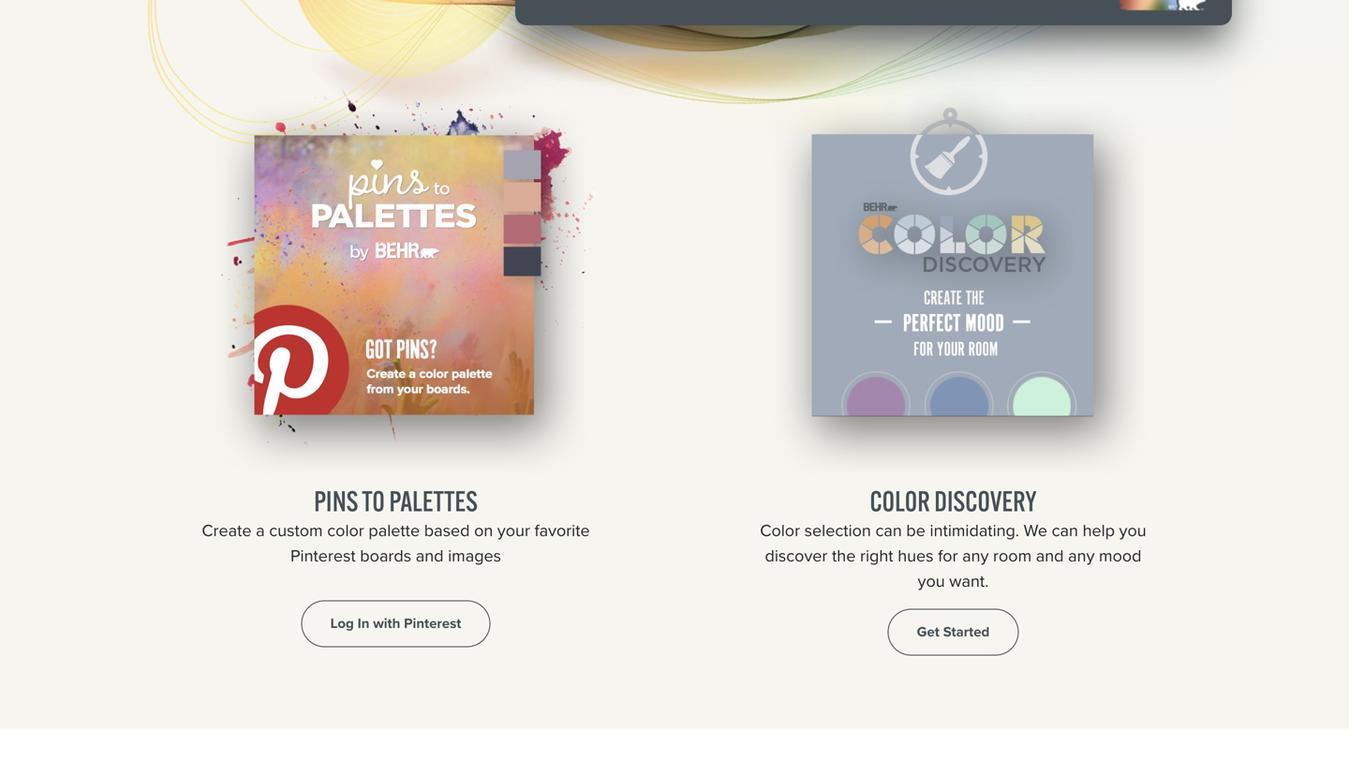 Task type: vqa. For each thing, say whether or not it's contained in the screenshot.
DIY Projects 'link'
no



Task type: locate. For each thing, give the bounding box(es) containing it.
can left be
[[876, 518, 903, 543]]

0 horizontal spatial you
[[918, 568, 946, 593]]

1 horizontal spatial any
[[1069, 543, 1095, 568]]

on
[[474, 518, 493, 543]]

pinterest
[[291, 543, 356, 568], [404, 613, 462, 634]]

2 and from the left
[[1037, 543, 1064, 568]]

and down we
[[1037, 543, 1064, 568]]

and
[[416, 543, 444, 568], [1037, 543, 1064, 568]]

images
[[448, 543, 502, 568]]

1 any from the left
[[963, 543, 989, 568]]

and inside "pins to palettes create a custom color palette based on your favorite pinterest boards and images"
[[416, 543, 444, 568]]

get
[[917, 622, 940, 642]]

get started link
[[888, 609, 1019, 656]]

in
[[358, 613, 370, 634]]

you up mood at the bottom right of page
[[1120, 518, 1147, 543]]

you down the hues
[[918, 568, 946, 593]]

any
[[963, 543, 989, 568], [1069, 543, 1095, 568]]

color
[[870, 483, 931, 518]]

can
[[876, 518, 903, 543], [1052, 518, 1079, 543]]

to
[[362, 483, 385, 518]]

1 and from the left
[[416, 543, 444, 568]]

for
[[939, 543, 959, 568]]

1 horizontal spatial pinterest
[[404, 613, 462, 634]]

0 horizontal spatial pinterest
[[291, 543, 356, 568]]

any down help on the right
[[1069, 543, 1095, 568]]

and down based
[[416, 543, 444, 568]]

pinterest right with
[[404, 613, 462, 634]]

1 horizontal spatial and
[[1037, 543, 1064, 568]]

right
[[861, 543, 894, 568]]

any down intimidating.
[[963, 543, 989, 568]]

pinterest down color
[[291, 543, 356, 568]]

0 vertical spatial pinterest
[[291, 543, 356, 568]]

get started
[[917, 622, 990, 642]]

you
[[1120, 518, 1147, 543], [918, 568, 946, 593]]

0 horizontal spatial any
[[963, 543, 989, 568]]

color discovery color selection can be intimidating. we can help you discover the right hues for any room and any mood you want.
[[760, 483, 1147, 593]]

pins to palettes create a custom color palette based on your favorite pinterest boards and images
[[202, 483, 590, 568]]

log
[[331, 613, 354, 634]]

1 horizontal spatial can
[[1052, 518, 1079, 543]]

boards
[[360, 543, 412, 568]]

log in with pinterest
[[331, 613, 462, 634]]

can right we
[[1052, 518, 1079, 543]]

and inside color discovery color selection can be intimidating. we can help you discover the right hues for any room and any mood you want.
[[1037, 543, 1064, 568]]

create
[[202, 518, 252, 543]]

hues
[[898, 543, 934, 568]]

mood
[[1100, 543, 1142, 568]]

started
[[944, 622, 990, 642]]

based
[[424, 518, 470, 543]]

1 horizontal spatial you
[[1120, 518, 1147, 543]]

2 any from the left
[[1069, 543, 1095, 568]]

0 horizontal spatial can
[[876, 518, 903, 543]]

0 horizontal spatial and
[[416, 543, 444, 568]]



Task type: describe. For each thing, give the bounding box(es) containing it.
be
[[907, 518, 926, 543]]

selection
[[805, 518, 872, 543]]

a
[[256, 518, 265, 543]]

want.
[[950, 568, 989, 593]]

pinterest inside "pins to palettes create a custom color palette based on your favorite pinterest boards and images"
[[291, 543, 356, 568]]

discovery
[[935, 483, 1037, 518]]

0 vertical spatial you
[[1120, 518, 1147, 543]]

color
[[327, 518, 364, 543]]

room
[[994, 543, 1032, 568]]

intimidating.
[[930, 518, 1020, 543]]

1 can from the left
[[876, 518, 903, 543]]

palettes
[[389, 483, 478, 518]]

the
[[832, 543, 856, 568]]

2 can from the left
[[1052, 518, 1079, 543]]

we
[[1024, 518, 1048, 543]]

with
[[373, 613, 401, 634]]

1 vertical spatial you
[[918, 568, 946, 593]]

favorite
[[535, 518, 590, 543]]

color
[[760, 518, 801, 543]]

your
[[498, 518, 530, 543]]

pins
[[314, 483, 358, 518]]

log in with pinterest link
[[302, 600, 491, 647]]

1 vertical spatial pinterest
[[404, 613, 462, 634]]

discover
[[765, 543, 828, 568]]

custom
[[269, 518, 323, 543]]

help
[[1083, 518, 1116, 543]]

palette
[[369, 518, 420, 543]]



